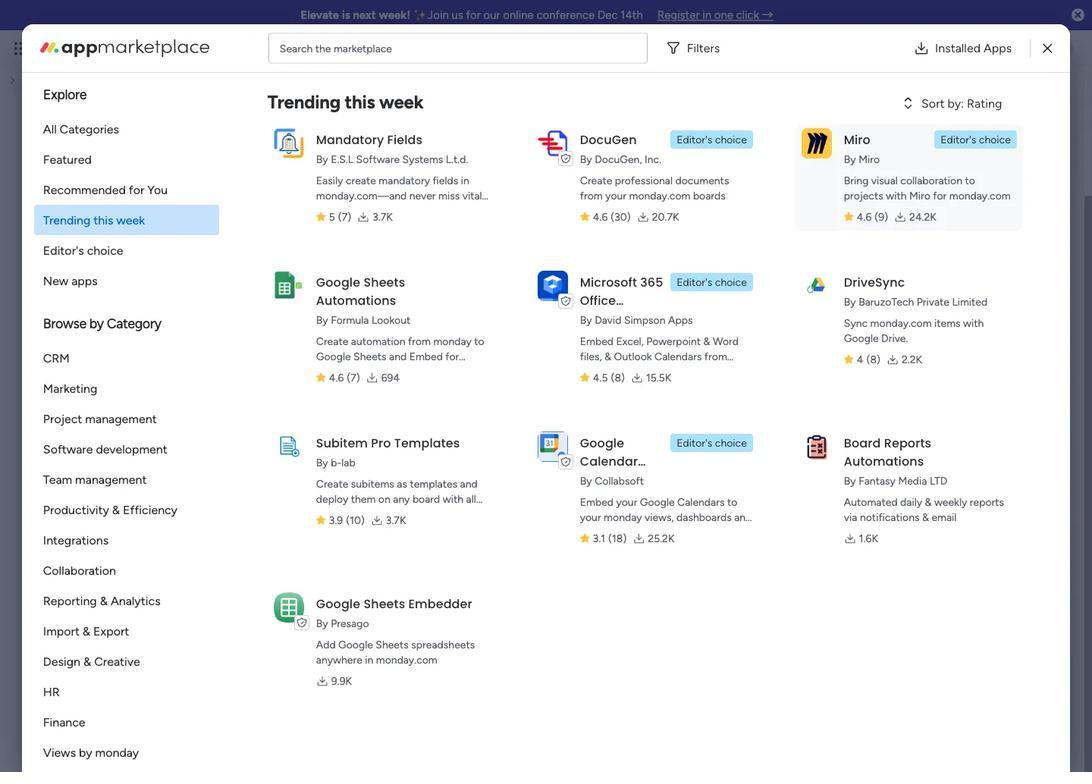 Task type: vqa. For each thing, say whether or not it's contained in the screenshot.


Task type: describe. For each thing, give the bounding box(es) containing it.
see plans button
[[245, 37, 318, 60]]

fantasy
[[859, 475, 896, 488]]

4.5 (8)
[[593, 372, 625, 384]]

pro
[[371, 435, 391, 452]]

all
[[43, 122, 57, 136]]

miss
[[439, 189, 460, 202]]

editor's choice for docugen
[[677, 133, 747, 146]]

private
[[917, 296, 950, 309]]

how
[[931, 480, 952, 493]]

microsoft inside embed excel, powerpoint & word files, & outlook calendars from microsoft 365, onedrive & sharepoint
[[580, 365, 626, 378]]

top
[[522, 535, 540, 549]]

development
[[96, 442, 168, 457]]

sync!
[[697, 526, 722, 539]]

m
[[99, 649, 115, 671]]

3.9
[[329, 514, 343, 527]]

by down calendar
[[580, 475, 593, 488]]

filters button
[[660, 33, 733, 63]]

you
[[147, 183, 168, 197]]

(7) for by
[[338, 211, 352, 224]]

1 vertical spatial workspace
[[169, 643, 235, 660]]

& left the efficiency
[[112, 503, 120, 517]]

dec
[[598, 8, 618, 22]]

email
[[932, 511, 957, 524]]

workflow
[[913, 319, 963, 333]]

fields
[[388, 131, 423, 148]]

search
[[280, 42, 313, 55]]

circle o image
[[865, 111, 875, 123]]

google inside google sheets automations by formula lookout
[[316, 274, 361, 291]]

by left david
[[580, 314, 593, 327]]

media
[[899, 475, 928, 488]]

4.6 for docugen
[[593, 211, 608, 224]]

google inside sync monday.com items with google drive.
[[845, 332, 879, 345]]

sync monday.com items with google drive.
[[845, 317, 985, 345]]

sync
[[845, 317, 868, 330]]

spreadsheets
[[412, 639, 475, 652]]

editor's choice up the apps
[[43, 243, 123, 258]]

board
[[413, 493, 440, 506]]

board
[[845, 435, 882, 452]]

invite
[[880, 71, 909, 85]]

made
[[887, 337, 917, 351]]

see plans
[[265, 42, 311, 55]]

powerpoint
[[647, 335, 701, 348]]

20.7k
[[653, 211, 680, 224]]

change
[[403, 535, 440, 549]]

public board image
[[83, 149, 99, 166]]

complete
[[880, 91, 931, 104]]

✨
[[413, 8, 425, 22]]

update
[[85, 234, 131, 250]]

monday right views on the left bottom of page
[[95, 746, 139, 760]]

choice for google calendar embedded
[[716, 437, 747, 450]]

notifications
[[963, 52, 1029, 65]]

0 horizontal spatial 4.6
[[329, 372, 344, 384]]

terry turtle image
[[1050, 36, 1075, 61]]

register in one click → link
[[658, 8, 774, 22]]

monday.com inside sync monday.com items with google drive.
[[871, 317, 932, 330]]

search the marketplace
[[280, 42, 392, 55]]

contact sales element
[[842, 593, 1070, 654]]

0 vertical spatial miro
[[845, 131, 871, 148]]

3.1
[[593, 532, 606, 545]]

694
[[382, 372, 400, 384]]

plans
[[286, 42, 311, 55]]

templates inside the create subitems as templates and deploy them on any board with all their values
[[410, 478, 458, 491]]

your up docs
[[580, 511, 602, 524]]

help image
[[997, 41, 1012, 56]]

by inside subitem pro templates by b-lab
[[316, 457, 328, 469]]

microsoft inside microsoft 365 office embedded
[[580, 274, 638, 291]]

remove from favorites image
[[259, 150, 274, 165]]

4
[[858, 353, 864, 366]]

and inside the create subitems as templates and deploy them on any board with all their values
[[460, 478, 478, 491]]

google inside add google sheets spreadsheets anywhere in monday.com
[[339, 639, 373, 652]]

create for subitem pro templates
[[316, 478, 349, 491]]

david
[[595, 314, 622, 327]]

browse by category
[[43, 316, 162, 332]]

project management
[[43, 412, 157, 426]]

learn
[[902, 480, 929, 493]]

monday up explore
[[68, 40, 120, 57]]

you've
[[299, 535, 333, 549]]

install our mobile app link
[[865, 108, 1070, 125]]

and inside embed your google calendars to your monday views, dashboards and docs so you're always in sync!
[[735, 511, 752, 524]]

reporting
[[43, 594, 97, 608]]

visual
[[872, 174, 899, 187]]

profile
[[934, 91, 966, 104]]

editor's for miro
[[941, 133, 977, 146]]

search everything image
[[964, 41, 979, 56]]

with inside the create subitems as templates and deploy them on any board with all their values
[[443, 493, 464, 506]]

miro inside bring visual collaboration to projects with miro for monday.com
[[910, 189, 931, 202]]

create automation from monday to google sheets and embed for quick access!
[[316, 335, 485, 378]]

by inside the 'mandatory fields by e.s.l software systems l.t.d.'
[[316, 153, 328, 166]]

your inside create professional documents from your monday.com boards
[[606, 189, 627, 202]]

board reports automations by fantasy media ltd
[[845, 435, 948, 488]]

1 horizontal spatial week
[[380, 91, 424, 113]]

new apps
[[43, 274, 98, 288]]

to for create automation from monday to google sheets and embed for quick access!
[[475, 335, 485, 348]]

sort
[[922, 96, 945, 110]]

notifications
[[861, 511, 920, 524]]

on
[[379, 493, 391, 506]]

choice for docugen
[[716, 133, 747, 146]]

(7) for automations
[[347, 372, 360, 384]]

register in one click →
[[658, 8, 774, 22]]

read,
[[375, 535, 400, 549]]

0 vertical spatial work
[[123, 40, 150, 57]]

monday inside embed your google calendars to your monday views, dashboards and docs so you're always in sync!
[[604, 511, 643, 524]]

by for views
[[79, 746, 92, 760]]

presago
[[331, 617, 369, 630]]

calendars inside embed your google calendars to your monday views, dashboards and docs so you're always in sync!
[[678, 496, 725, 509]]

close update feed (inbox) image
[[64, 233, 82, 252]]

by inside google sheets automations by formula lookout
[[316, 314, 328, 327]]

templates image image
[[856, 200, 1057, 305]]

b-
[[331, 457, 342, 469]]

in inside easily create mandatory fields in monday.com—and never miss vital data again!
[[461, 174, 470, 187]]

their
[[316, 508, 338, 521]]

automations for google
[[316, 292, 396, 309]]

1 horizontal spatial main
[[202, 175, 225, 188]]

join
[[428, 8, 449, 22]]

lab
[[342, 457, 356, 469]]

finance
[[43, 715, 85, 730]]

calendars inside embed excel, powerpoint & word files, & outlook calendars from microsoft 365, onedrive & sharepoint
[[655, 350, 702, 363]]

15.5k
[[647, 372, 672, 384]]

0 horizontal spatial trending
[[43, 213, 91, 227]]

0 horizontal spatial this
[[94, 213, 113, 227]]

templates inside boost your workflow in minutes with ready-made templates
[[920, 337, 975, 351]]

by for browse
[[89, 316, 104, 332]]

select product image
[[14, 41, 29, 56]]

0 horizontal spatial week
[[116, 213, 145, 227]]

3.7k for pro
[[386, 514, 406, 527]]

never
[[410, 189, 436, 202]]

featured
[[43, 152, 92, 167]]

create inside create professional documents from your monday.com boards
[[580, 174, 613, 187]]

google sheets embedder by presago
[[316, 595, 473, 630]]

to for embed your google calendars to your monday views, dashboards and docs so you're always in sync!
[[728, 496, 738, 509]]

1 vertical spatial software
[[43, 442, 93, 457]]

subitems
[[351, 478, 395, 491]]

365,
[[629, 365, 649, 378]]

software inside the 'mandatory fields by e.s.l software systems l.t.d.'
[[356, 153, 400, 166]]

by inside the drivesync by baruzotech private limited
[[845, 296, 857, 309]]

values
[[341, 508, 371, 521]]

google inside create automation from monday to google sheets and embed for quick access!
[[316, 350, 351, 363]]

apps image
[[927, 41, 942, 56]]

subitem pro templates by b-lab
[[316, 435, 460, 469]]

professional
[[615, 174, 673, 187]]

lookout
[[372, 314, 411, 327]]

formula
[[331, 314, 369, 327]]

embed for google calendar embedded
[[580, 496, 614, 509]]

& right files,
[[605, 350, 612, 363]]

by up bring
[[845, 153, 857, 166]]

word
[[713, 335, 739, 348]]

google sheets automations by formula lookout
[[316, 274, 411, 327]]

projects
[[845, 189, 884, 202]]

all categories
[[43, 122, 119, 136]]

& left m
[[83, 655, 91, 669]]

google inside embed your google calendars to your monday views, dashboards and docs so you're always in sync!
[[640, 496, 675, 509]]

create for google sheets automations
[[316, 335, 349, 348]]

import
[[43, 624, 80, 639]]

hr
[[43, 685, 60, 699]]

already
[[335, 535, 372, 549]]

with inside sync monday.com items with google drive.
[[964, 317, 985, 330]]

automation
[[351, 335, 406, 348]]

dashboards
[[677, 511, 732, 524]]

productivity
[[43, 503, 109, 517]]

embed for microsoft 365 office embedded
[[580, 335, 614, 348]]

2.2k
[[902, 353, 923, 366]]



Task type: locate. For each thing, give the bounding box(es) containing it.
2 horizontal spatial the
[[502, 535, 519, 549]]

updates
[[442, 518, 484, 532], [255, 535, 297, 549]]

with inside bring visual collaboration to projects with miro for monday.com
[[887, 189, 907, 202]]

editor's for google calendar embedded
[[677, 437, 713, 450]]

microsoft up office
[[580, 274, 638, 291]]

1 horizontal spatial apps
[[984, 41, 1013, 55]]

revisit
[[222, 535, 252, 549]]

1 vertical spatial miro
[[859, 153, 881, 166]]

trending
[[268, 91, 341, 113], [43, 213, 91, 227]]

0 vertical spatial workspace
[[227, 175, 279, 188]]

2 vertical spatial and
[[735, 511, 752, 524]]

sharepoint
[[580, 381, 633, 394]]

your up 4.6 (30) on the right of page
[[606, 189, 627, 202]]

(18)
[[609, 532, 627, 545]]

sheets down the google sheets embedder by presago in the left bottom of the page
[[376, 639, 409, 652]]

& left export
[[83, 624, 90, 639]]

by inside the board reports automations by fantasy media ltd
[[845, 475, 857, 488]]

embed your google calendars to your monday views, dashboards and docs so you're always in sync!
[[580, 496, 752, 539]]

0 vertical spatial week
[[380, 91, 424, 113]]

automations inside google sheets automations by formula lookout
[[316, 292, 396, 309]]

drive.
[[882, 332, 909, 345]]

0 vertical spatial to
[[966, 174, 976, 187]]

monday.com
[[630, 189, 691, 202], [950, 189, 1011, 202], [871, 317, 932, 330], [954, 480, 1016, 493], [376, 654, 438, 667]]

management for work management > main workspace
[[127, 175, 190, 188]]

4.6 left (30)
[[593, 211, 608, 224]]

embed inside embed your google calendars to your monday views, dashboards and docs so you're always in sync!
[[580, 496, 614, 509]]

our
[[484, 8, 501, 22]]

google up calendar
[[580, 435, 625, 452]]

creative
[[94, 655, 140, 669]]

sheets inside create automation from monday to google sheets and embed for quick access!
[[354, 350, 387, 363]]

1 horizontal spatial trending this week
[[268, 91, 424, 113]]

enable desktop notifications invite team members complete profile
[[880, 52, 1029, 104]]

embed inside embed excel, powerpoint & word files, & outlook calendars from microsoft 365, onedrive & sharepoint
[[580, 335, 614, 348]]

recommended for you
[[43, 183, 168, 197]]

1 vertical spatial automations
[[845, 453, 925, 470]]

0 horizontal spatial software
[[43, 442, 93, 457]]

0 vertical spatial team
[[912, 71, 939, 85]]

templates down workflow
[[920, 337, 975, 351]]

filter
[[463, 535, 487, 549]]

1 vertical spatial 3.7k
[[386, 514, 406, 527]]

monday work management
[[68, 40, 236, 57]]

9.9k
[[332, 675, 352, 688]]

monday.com down spreadsheets
[[376, 654, 438, 667]]

1 vertical spatial trending this week
[[43, 213, 145, 227]]

trending up close update feed (inbox) image
[[43, 213, 91, 227]]

in left sync!
[[686, 526, 694, 539]]

2 horizontal spatial from
[[705, 350, 728, 363]]

1 vertical spatial week
[[116, 213, 145, 227]]

by up add
[[316, 617, 328, 630]]

trending down plans
[[268, 91, 341, 113]]

office
[[580, 292, 617, 309]]

create down docugen,
[[580, 174, 613, 187]]

google inside the google sheets embedder by presago
[[316, 595, 361, 613]]

3.7k down any
[[386, 514, 406, 527]]

apps right search everything icon
[[984, 41, 1013, 55]]

microsoft up sharepoint
[[580, 365, 626, 378]]

2 horizontal spatial to
[[966, 174, 976, 187]]

& right daily
[[926, 496, 932, 509]]

editor's choice for miro
[[941, 133, 1012, 146]]

→
[[763, 8, 774, 22]]

automations up "formula"
[[316, 292, 396, 309]]

editor's up documents
[[677, 133, 713, 146]]

for inside create automation from monday to google sheets and embed for quick access!
[[446, 350, 459, 363]]

1 horizontal spatial 4.6
[[593, 211, 608, 224]]

week up fields
[[380, 91, 424, 113]]

with down limited
[[964, 317, 985, 330]]

boost
[[852, 319, 883, 333]]

monday up you're
[[604, 511, 643, 524]]

workspace image
[[89, 642, 125, 679]]

1 vertical spatial (8)
[[611, 372, 625, 384]]

2 vertical spatial to
[[728, 496, 738, 509]]

by:
[[948, 96, 965, 110]]

and
[[389, 350, 407, 363], [460, 478, 478, 491], [735, 511, 752, 524]]

reports
[[885, 435, 932, 452]]

with left the all
[[443, 493, 464, 506]]

1 vertical spatial trending
[[43, 213, 91, 227]]

editor's for docugen
[[677, 133, 713, 146]]

by left "b-"
[[316, 457, 328, 469]]

automations for board
[[845, 453, 925, 470]]

boost your workflow in minutes with ready-made templates
[[852, 319, 1049, 351]]

my
[[85, 598, 105, 614]]

monday.com inside getting started learn how monday.com works
[[954, 480, 1016, 493]]

1 horizontal spatial trending
[[268, 91, 341, 113]]

in inside embed your google calendars to your monday views, dashboards and docs so you're always in sync!
[[686, 526, 694, 539]]

sheets up lookout at the left top of page
[[364, 274, 406, 291]]

the right at
[[502, 535, 519, 549]]

design
[[43, 655, 80, 669]]

templates up board
[[410, 478, 458, 491]]

boards
[[694, 189, 726, 202]]

0 vertical spatial 3.7k
[[373, 211, 393, 224]]

4.5
[[593, 372, 608, 384]]

1 horizontal spatial templates
[[920, 337, 975, 351]]

choice for microsoft 365 office embedded
[[716, 276, 747, 289]]

management for team management
[[75, 472, 147, 487]]

by
[[89, 316, 104, 332], [79, 746, 92, 760]]

0 horizontal spatial updates
[[255, 535, 297, 549]]

sheets inside the google sheets embedder by presago
[[364, 595, 406, 613]]

2 embedded from the top
[[580, 471, 648, 488]]

1 microsoft from the top
[[580, 274, 638, 291]]

1 vertical spatial to
[[475, 335, 485, 348]]

google inside google calendar embedded
[[580, 435, 625, 452]]

in inside add google sheets spreadsheets anywhere in monday.com
[[365, 654, 374, 667]]

the right plans
[[316, 42, 331, 55]]

embedded
[[580, 310, 648, 327], [580, 471, 648, 488]]

bring
[[845, 174, 869, 187]]

1 horizontal spatial software
[[356, 153, 400, 166]]

1 vertical spatial from
[[408, 335, 431, 348]]

getting started element
[[842, 448, 1070, 508]]

automated daily & weekly reports via notifications & email
[[845, 496, 1005, 524]]

1 vertical spatial this
[[94, 213, 113, 227]]

mobile
[[935, 110, 969, 124]]

0 vertical spatial software
[[356, 153, 400, 166]]

apps inside installed apps button
[[984, 41, 1013, 55]]

1 vertical spatial calendars
[[678, 496, 725, 509]]

by left e.s.l
[[316, 153, 328, 166]]

trending this week up 'mandatory'
[[268, 91, 424, 113]]

0 horizontal spatial automations
[[316, 292, 396, 309]]

0 horizontal spatial trending this week
[[43, 213, 145, 227]]

enable desktop notifications link
[[880, 50, 1070, 67]]

0 horizontal spatial main
[[136, 643, 165, 660]]

1 horizontal spatial (8)
[[867, 353, 881, 366]]

0 vertical spatial calendars
[[655, 350, 702, 363]]

fields
[[433, 174, 459, 187]]

monday.com inside create professional documents from your monday.com boards
[[630, 189, 691, 202]]

0 vertical spatial embedded
[[580, 310, 648, 327]]

by inside the google sheets embedder by presago
[[316, 617, 328, 630]]

installed apps
[[936, 41, 1013, 55]]

1 horizontal spatial this
[[345, 91, 375, 113]]

google up "presago"
[[316, 595, 361, 613]]

1 embedded from the top
[[580, 310, 648, 327]]

1 horizontal spatial team
[[912, 71, 939, 85]]

1 vertical spatial work
[[102, 175, 125, 188]]

you're
[[620, 526, 649, 539]]

automations up fantasy at bottom
[[845, 453, 925, 470]]

no unread updates to revisit updates you've already read, change the filter at the top left corner of your feed.
[[207, 518, 663, 549]]

for inside bring visual collaboration to projects with miro for monday.com
[[934, 189, 947, 202]]

week!
[[379, 8, 411, 22]]

&
[[704, 335, 711, 348], [605, 350, 612, 363], [699, 365, 706, 378], [926, 496, 932, 509], [112, 503, 120, 517], [923, 511, 930, 524], [100, 594, 108, 608], [83, 624, 90, 639], [83, 655, 91, 669]]

1 vertical spatial team
[[43, 472, 72, 487]]

0 horizontal spatial and
[[389, 350, 407, 363]]

0 vertical spatial and
[[389, 350, 407, 363]]

1 vertical spatial (7)
[[347, 372, 360, 384]]

and inside create automation from monday to google sheets and embed for quick access!
[[389, 350, 407, 363]]

create down "formula"
[[316, 335, 349, 348]]

team inside the enable desktop notifications invite team members complete profile
[[912, 71, 939, 85]]

editor's down onedrive
[[677, 437, 713, 450]]

4.6 (9)
[[858, 211, 889, 224]]

sheets inside google sheets automations by formula lookout
[[364, 274, 406, 291]]

(8) for 4.5 (8)
[[611, 372, 625, 384]]

software up create
[[356, 153, 400, 166]]

browse
[[43, 316, 86, 332]]

l.t.d.
[[446, 153, 469, 166]]

0 horizontal spatial to
[[475, 335, 485, 348]]

systems
[[403, 153, 444, 166]]

4.6 left '(9)'
[[858, 211, 872, 224]]

monday.com up drive.
[[871, 317, 932, 330]]

by down docugen
[[580, 153, 593, 166]]

daily
[[901, 496, 923, 509]]

0 vertical spatial by
[[89, 316, 104, 332]]

1 vertical spatial updates
[[255, 535, 297, 549]]

3.7k for fields
[[373, 211, 393, 224]]

google up views,
[[640, 496, 675, 509]]

and up the all
[[460, 478, 478, 491]]

your inside boost your workflow in minutes with ready-made templates
[[886, 319, 910, 333]]

& left email
[[923, 511, 930, 524]]

team up productivity
[[43, 472, 72, 487]]

1 horizontal spatial the
[[443, 535, 460, 549]]

0 vertical spatial microsoft
[[580, 274, 638, 291]]

by right the browse
[[89, 316, 104, 332]]

collabsoft
[[595, 475, 644, 488]]

next
[[353, 8, 376, 22]]

close my workspaces image
[[64, 597, 82, 615]]

1 vertical spatial create
[[316, 335, 349, 348]]

with down visual
[[887, 189, 907, 202]]

editor's down mobile
[[941, 133, 977, 146]]

in right anywhere
[[365, 654, 374, 667]]

2 horizontal spatial 4.6
[[858, 211, 872, 224]]

workspace down workspaces
[[169, 643, 235, 660]]

0 vertical spatial updates
[[442, 518, 484, 532]]

them
[[351, 493, 376, 506]]

embed excel, powerpoint & word files, & outlook calendars from microsoft 365, onedrive & sharepoint
[[580, 335, 739, 394]]

main right ">"
[[202, 175, 225, 188]]

2 vertical spatial miro
[[910, 189, 931, 202]]

1 vertical spatial and
[[460, 478, 478, 491]]

from down lookout at the left top of page
[[408, 335, 431, 348]]

editor's choice right 365
[[677, 276, 747, 289]]

editor's up new apps
[[43, 243, 84, 258]]

in up vital
[[461, 174, 470, 187]]

desktop
[[918, 52, 960, 65]]

0 horizontal spatial from
[[408, 335, 431, 348]]

this up 'mandatory'
[[345, 91, 375, 113]]

google down "presago"
[[339, 639, 373, 652]]

1 horizontal spatial automations
[[845, 453, 925, 470]]

(8) for 4 (8)
[[867, 353, 881, 366]]

invite team members link
[[880, 70, 1070, 87]]

updates right revisit
[[255, 535, 297, 549]]

app logo image
[[274, 128, 304, 158], [538, 128, 568, 158], [802, 128, 832, 158], [274, 271, 304, 301], [538, 271, 568, 301], [802, 271, 832, 301], [274, 432, 304, 462], [538, 432, 568, 462], [802, 432, 832, 462], [274, 593, 304, 623]]

editor's choice
[[677, 133, 747, 146], [941, 133, 1012, 146], [43, 243, 123, 258], [677, 276, 747, 289], [677, 437, 747, 450]]

installed apps button
[[902, 33, 1025, 63]]

2 microsoft from the top
[[580, 365, 626, 378]]

1 horizontal spatial updates
[[442, 518, 484, 532]]

0 vertical spatial this
[[345, 91, 375, 113]]

calendars up dashboards
[[678, 496, 725, 509]]

of
[[598, 535, 609, 549]]

0 horizontal spatial the
[[316, 42, 331, 55]]

0 vertical spatial embed
[[580, 335, 614, 348]]

to inside embed your google calendars to your monday views, dashboards and docs so you're always in sync!
[[728, 496, 738, 509]]

updates up "filter"
[[442, 518, 484, 532]]

monday.com inside bring visual collaboration to projects with miro for monday.com
[[950, 189, 1011, 202]]

0 vertical spatial trending
[[268, 91, 341, 113]]

from inside embed excel, powerpoint & word files, & outlook calendars from microsoft 365, onedrive & sharepoint
[[705, 350, 728, 363]]

sheets inside add google sheets spreadsheets anywhere in monday.com
[[376, 639, 409, 652]]

microsoft
[[580, 274, 638, 291], [580, 365, 626, 378]]

easily
[[316, 174, 343, 187]]

docugen
[[580, 131, 637, 148]]

docugen,
[[595, 153, 643, 166]]

google up "formula"
[[316, 274, 361, 291]]

by left "formula"
[[316, 314, 328, 327]]

install our mobile app
[[880, 110, 993, 124]]

miro down collaboration
[[910, 189, 931, 202]]

trending this week up update
[[43, 213, 145, 227]]

your down collabsoft at the right of page
[[617, 496, 638, 509]]

lottie animation element
[[207, 274, 450, 516]]

embedded inside microsoft 365 office embedded
[[580, 310, 648, 327]]

from inside create automation from monday to google sheets and embed for quick access!
[[408, 335, 431, 348]]

import & export
[[43, 624, 129, 639]]

to inside bring visual collaboration to projects with miro for monday.com
[[966, 174, 976, 187]]

0 vertical spatial create
[[580, 174, 613, 187]]

your inside no unread updates to revisit updates you've already read, change the filter at the top left corner of your feed.
[[612, 535, 635, 549]]

create up "deploy"
[[316, 478, 349, 491]]

0 vertical spatial trending this week
[[268, 91, 424, 113]]

in inside boost your workflow in minutes with ready-made templates
[[966, 319, 976, 333]]

1 vertical spatial templates
[[410, 478, 458, 491]]

in left one at the right top of page
[[703, 8, 712, 22]]

management for project management
[[85, 412, 157, 426]]

microsoft 365 office embedded
[[580, 274, 664, 327]]

embed down by collabsoft
[[580, 496, 614, 509]]

integrations
[[43, 533, 109, 548]]

reports
[[971, 496, 1005, 509]]

from up 4.6 (30) on the right of page
[[580, 189, 603, 202]]

team down desktop in the top right of the page
[[912, 71, 939, 85]]

1 horizontal spatial and
[[460, 478, 478, 491]]

editor's choice for microsoft 365 office embedded
[[677, 276, 747, 289]]

monday.com down collaboration
[[950, 189, 1011, 202]]

0 vertical spatial templates
[[920, 337, 975, 351]]

this up update
[[94, 213, 113, 227]]

create inside the create subitems as templates and deploy them on any board with all their values
[[316, 478, 349, 491]]

week up update feed (inbox)
[[116, 213, 145, 227]]

embed up files,
[[580, 335, 614, 348]]

0 vertical spatial (7)
[[338, 211, 352, 224]]

monday.com up 20.7k
[[630, 189, 691, 202]]

with
[[887, 189, 907, 202], [964, 317, 985, 330], [1026, 319, 1049, 333], [443, 493, 464, 506]]

(8) right 4.5
[[611, 372, 625, 384]]

2 vertical spatial create
[[316, 478, 349, 491]]

0 horizontal spatial apps
[[669, 314, 693, 327]]

onedrive
[[652, 365, 697, 378]]

embed inside create automation from monday to google sheets and embed for quick access!
[[410, 350, 443, 363]]

minutes
[[979, 319, 1023, 333]]

1 vertical spatial by
[[79, 746, 92, 760]]

getting started learn how monday.com works
[[902, 463, 1046, 493]]

1 vertical spatial embed
[[410, 350, 443, 363]]

apps marketplace image
[[40, 39, 209, 57]]

monday.com inside add google sheets spreadsheets anywhere in monday.com
[[376, 654, 438, 667]]

0 vertical spatial apps
[[984, 41, 1013, 55]]

main up component icon
[[136, 643, 165, 660]]

new
[[43, 274, 69, 288]]

0 vertical spatial (8)
[[867, 353, 881, 366]]

(9)
[[875, 211, 889, 224]]

software down project
[[43, 442, 93, 457]]

editor's choice for google calendar embedded
[[677, 437, 747, 450]]

to inside create automation from monday to google sheets and embed for quick access!
[[475, 335, 485, 348]]

1 vertical spatial embedded
[[580, 471, 648, 488]]

by up "sync"
[[845, 296, 857, 309]]

0 vertical spatial automations
[[316, 292, 396, 309]]

editor's choice up dashboards
[[677, 437, 747, 450]]

with inside boost your workflow in minutes with ready-made templates
[[1026, 319, 1049, 333]]

from down word
[[705, 350, 728, 363]]

sheets up "access!"
[[354, 350, 387, 363]]

weekly
[[935, 496, 968, 509]]

outlook
[[614, 350, 652, 363]]

create inside create automation from monday to google sheets and embed for quick access!
[[316, 335, 349, 348]]

baruzotech
[[859, 296, 915, 309]]

your up made
[[886, 319, 910, 333]]

2 vertical spatial from
[[705, 350, 728, 363]]

2 horizontal spatial and
[[735, 511, 752, 524]]

editor's for microsoft 365 office embedded
[[677, 276, 713, 289]]

unread
[[404, 518, 440, 532]]

365
[[641, 274, 664, 291]]

& right onedrive
[[699, 365, 706, 378]]

3.7k right again!
[[373, 211, 393, 224]]

dapulse x slim image
[[1044, 39, 1053, 57]]

0 horizontal spatial (8)
[[611, 372, 625, 384]]

0 horizontal spatial templates
[[410, 478, 458, 491]]

by miro
[[845, 153, 881, 166]]

0 horizontal spatial team
[[43, 472, 72, 487]]

monday right automation at the top left of the page
[[434, 335, 472, 348]]

0 vertical spatial from
[[580, 189, 603, 202]]

& up export
[[100, 594, 108, 608]]

(8) right 4
[[867, 353, 881, 366]]

5
[[329, 211, 335, 224]]

1 vertical spatial main
[[136, 643, 165, 660]]

create
[[580, 174, 613, 187], [316, 335, 349, 348], [316, 478, 349, 491]]

24.2k
[[910, 211, 937, 224]]

from inside create professional documents from your monday.com boards
[[580, 189, 603, 202]]

e.s.l
[[331, 153, 354, 166]]

miro up by miro
[[845, 131, 871, 148]]

& left word
[[704, 335, 711, 348]]

component image
[[136, 664, 149, 678]]

1 horizontal spatial to
[[728, 496, 738, 509]]

automations inside the board reports automations by fantasy media ltd
[[845, 453, 925, 470]]

(7) right 5
[[338, 211, 352, 224]]

1 vertical spatial microsoft
[[580, 365, 626, 378]]

in right items in the right of the page
[[966, 319, 976, 333]]

1 horizontal spatial from
[[580, 189, 603, 202]]

monday inside create automation from monday to google sheets and embed for quick access!
[[434, 335, 472, 348]]

by left fantasy at bottom
[[845, 475, 857, 488]]

sheets up "presago"
[[364, 595, 406, 613]]

(8)
[[867, 353, 881, 366], [611, 372, 625, 384]]

and up 694
[[389, 350, 407, 363]]

4.6 for miro
[[858, 211, 872, 224]]

1 vertical spatial apps
[[669, 314, 693, 327]]

0 vertical spatial main
[[202, 175, 225, 188]]

embed down lookout at the left top of page
[[410, 350, 443, 363]]

monday.com up reports
[[954, 480, 1016, 493]]

by right views on the left bottom of page
[[79, 746, 92, 760]]

choice for miro
[[980, 133, 1012, 146]]

register
[[658, 8, 700, 22]]

drivesync by baruzotech private limited
[[845, 274, 988, 309]]

2 vertical spatial embed
[[580, 496, 614, 509]]



